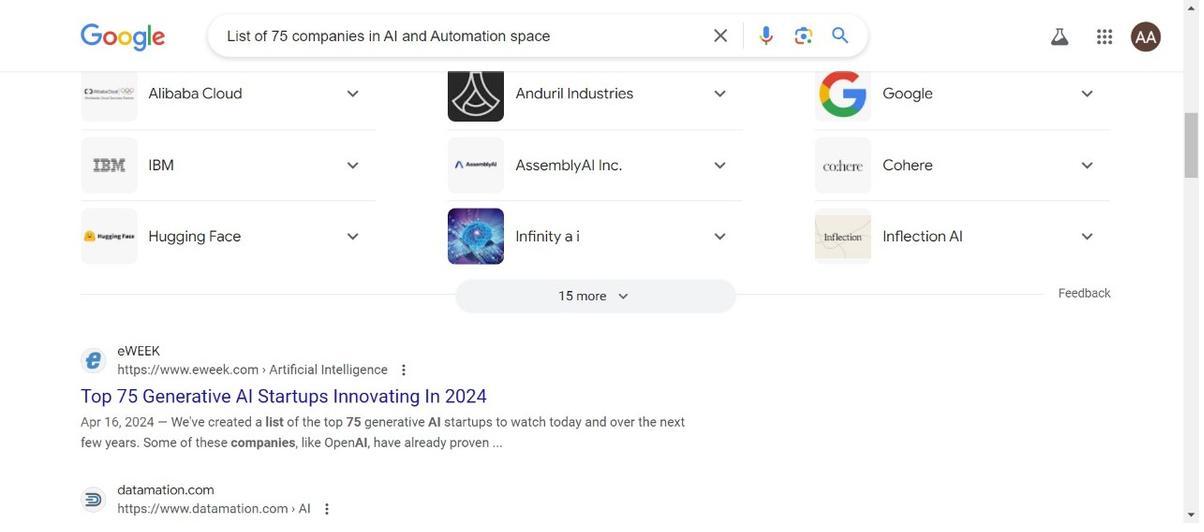 Task type: describe. For each thing, give the bounding box(es) containing it.
15 more items element
[[559, 289, 607, 304]]



Task type: vqa. For each thing, say whether or not it's contained in the screenshot.
Search by image
yes



Task type: locate. For each thing, give the bounding box(es) containing it.
Search text field
[[227, 15, 699, 56]]

search labs image
[[1049, 25, 1072, 48]]

None text field
[[117, 361, 388, 380], [288, 502, 311, 517], [117, 361, 388, 380], [288, 502, 311, 517]]

go to google home image
[[80, 23, 167, 52]]

None text field
[[259, 362, 388, 378], [117, 500, 311, 519], [259, 362, 388, 378], [117, 500, 311, 519]]

search by voice image
[[755, 24, 778, 47]]

search by image image
[[793, 24, 815, 47]]

None search field
[[58, 13, 887, 57]]



